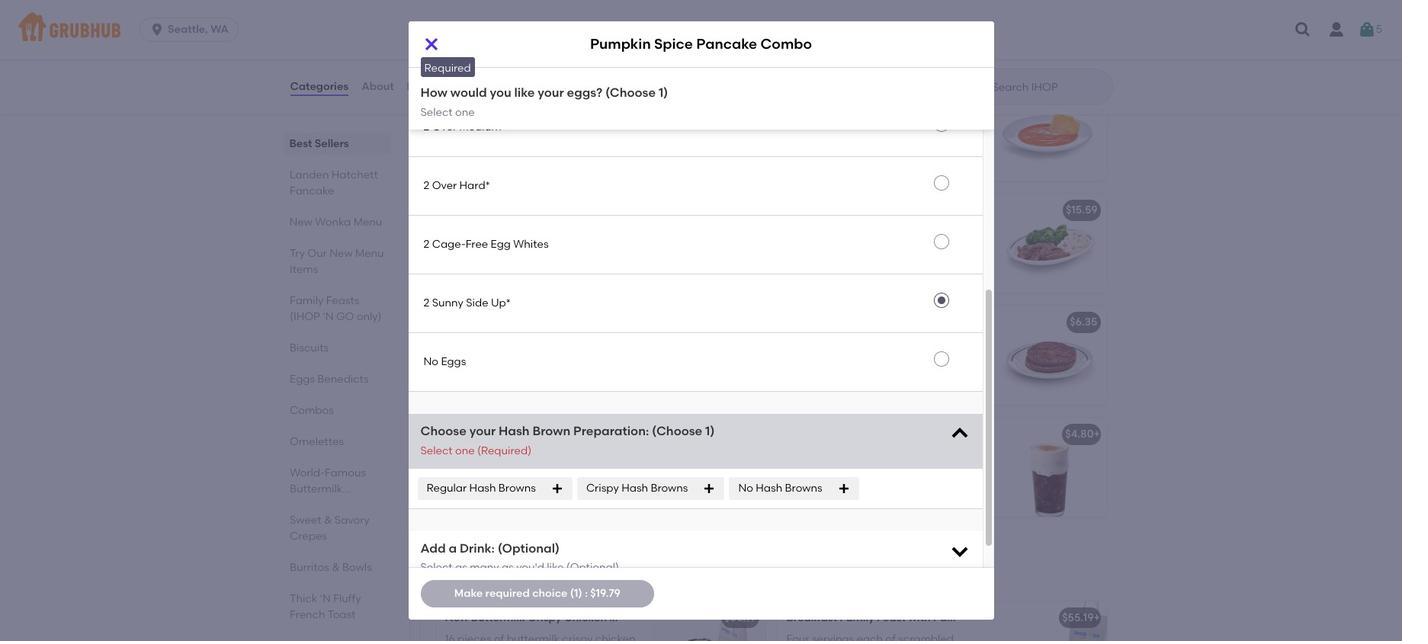 Task type: vqa. For each thing, say whether or not it's contained in the screenshot.
Pickup: 7:15am–7:00pm Delivery: 7:15am–7:00pm
no



Task type: describe. For each thing, give the bounding box(es) containing it.
2 cage-free egg whites
[[424, 238, 549, 251]]

0 vertical spatial menu
[[354, 216, 382, 229]]

feasts for family feasts (ihop 'n go only) available for ihop 'n go only. not available for dine-in.
[[490, 549, 542, 568]]

impossible™ for sausage
[[813, 316, 876, 329]]

tossed inside golden-brown belgian waffle topped with 4 buttermilk crispy chicken strips tossed in spicy nashville hot sauce & served with a side of ranch dressing.
[[518, 32, 552, 45]]

burritos & bowls
[[289, 561, 372, 574]]

golden-brown belgian waffle topped with 4 buttermilk crispy chicken strips tossed in spicy nashville hot sauce & served with a side of ranch dressing. button
[[436, 0, 765, 76]]

new buttermilk crispy chicken family feast image for breakfast
[[651, 602, 765, 641]]

required
[[485, 587, 530, 600]]

pancakes inside 'world-famous buttermilk pancakes sweet & savory crepes'
[[289, 499, 340, 512]]

go
[[527, 571, 540, 581]]

spicy
[[566, 32, 593, 45]]

egg
[[491, 238, 511, 251]]

(ihop for family feasts (ihop 'n go only)
[[289, 310, 320, 323]]

not
[[564, 571, 581, 581]]

cage-
[[432, 238, 466, 251]]

wonka
[[315, 216, 351, 229]]

hash inside choose your hash brown preparation:  (choose 1) select one (required)
[[499, 424, 530, 439]]

pumpkin
[[820, 481, 866, 494]]

patties
[[927, 316, 964, 329]]

topped for chicken
[[445, 17, 483, 30]]

creamy inside "100% arabica iced cold brew sweetened with vanilla & topped with a pumpkin spice creamy cold foam."
[[899, 481, 938, 494]]

1 horizontal spatial beef
[[894, 225, 917, 238]]

family inside family feasts (ihop 'n go only)
[[289, 294, 323, 307]]

protein
[[466, 384, 503, 397]]

+ for $4.80
[[1094, 428, 1100, 441]]

available
[[583, 571, 624, 581]]

strips
[[603, 92, 633, 105]]

feast for breakfast family feast with pancakes
[[647, 611, 676, 624]]

plant-
[[518, 338, 550, 351]]

scrambled
[[499, 353, 555, 366]]

0 vertical spatial pancake
[[696, 35, 757, 53]]

family feasts (ihop 'n go only) available for ihop 'n go only. not available for dine-in.
[[433, 549, 690, 581]]

55+
[[813, 204, 832, 217]]

$55.19 for breakfast
[[725, 611, 756, 624]]

like inside how would you like your eggs? (choose 1) select one
[[514, 85, 535, 100]]

hash for regular hash browns
[[469, 482, 496, 495]]

iced
[[860, 450, 883, 463]]

cold for foam
[[893, 428, 918, 441]]

2 over hard*
[[424, 179, 490, 192]]

strips inside five buttermilk crispy chicken strips tossed in nashville hot sauce. served with choice of dipping sauce.
[[599, 113, 627, 126]]

a inside golden-brown belgian waffle topped with 4 buttermilk crispy chicken strips tossed in spicy nashville hot sauce & served with a side of ranch dressing.
[[619, 48, 626, 61]]

sweetened
[[787, 465, 843, 478]]

golden-brown belgian waffle topped with 4 buttermilk crispy chicken strips tossed in spicy nashville hot sauce & served with a side of ranch dressing.
[[445, 1, 626, 76]]

fries,
[[577, 256, 601, 269]]

hot inside golden-brown belgian waffle topped with 4 buttermilk crispy chicken strips tossed in spicy nashville hot sauce & served with a side of ranch dressing.
[[494, 48, 511, 61]]

go for family feasts (ihop 'n go only) available for ihop 'n go only. not available for dine-in.
[[620, 549, 647, 568]]

buttermilk inside 16 pieces of buttermilk crispy chicken breast strips, served with a side salad, a basket of french fries, and creamy sharp cheddar mac & cheese.  serves 4.
[[507, 225, 560, 238]]

new impossible™ plant-based sausage power combo image
[[651, 306, 765, 405]]

4
[[510, 17, 516, 30]]

fancake
[[289, 185, 334, 198]]

of up strips,
[[494, 225, 504, 238]]

new impossible™ sausage patties from plants (2) image
[[993, 306, 1107, 405]]

new nashville crispy chicken strips & fries
[[445, 92, 671, 105]]

brew inside "100% arabica iced cold brew sweetened with vanilla & topped with a pumpkin spice creamy cold foam."
[[913, 450, 938, 463]]

crispy inside golden-brown belgian waffle topped with 4 buttermilk crispy chicken strips tossed in spicy nashville hot sauce & served with a side of ranch dressing.
[[574, 17, 605, 30]]

svg image inside seattle, wa button
[[150, 22, 165, 37]]

side inside 16 pieces of buttermilk crispy chicken breast strips, served with a side salad, a basket of french fries, and creamy sharp cheddar mac & cheese.  serves 4.
[[585, 241, 606, 254]]

breakfast family feast with pancakes
[[787, 611, 985, 624]]

over for medium*
[[432, 120, 457, 133]]

strips inside golden-brown belgian waffle topped with 4 buttermilk crispy chicken strips tossed in spicy nashville hot sauce & served with a side of ranch dressing.
[[488, 32, 515, 45]]

eggs benedicts
[[289, 373, 368, 386]]

in inside golden-brown belgian waffle topped with 4 buttermilk crispy chicken strips tossed in spicy nashville hot sauce & served with a side of ranch dressing.
[[555, 32, 564, 45]]

2 vertical spatial chicken
[[564, 611, 607, 624]]

new 55+ pot roast image
[[993, 194, 1107, 293]]

of inside five buttermilk crispy chicken strips tossed in nashville hot sauce. served with choice of dipping sauce.
[[507, 144, 517, 157]]

nashville inside golden-brown belgian waffle topped with 4 buttermilk crispy chicken strips tossed in spicy nashville hot sauce & served with a side of ranch dressing.
[[445, 48, 491, 61]]

chicken for strips
[[558, 92, 601, 105]]

new wonka menu
[[289, 216, 382, 229]]

sunny
[[432, 297, 464, 310]]

browns for no hash browns
[[785, 482, 823, 495]]

2 as from the left
[[502, 562, 514, 575]]

new tomato basil soup image
[[993, 82, 1107, 181]]

hash for no hash browns
[[756, 482, 783, 495]]

2 cage-free egg whites button
[[408, 216, 983, 274]]

breakfast
[[787, 611, 837, 624]]

browns for crispy hash browns
[[651, 482, 688, 495]]

chicken inside five buttermilk crispy chicken strips tossed in nashville hot sauce. served with choice of dipping sauce.
[[556, 113, 597, 126]]

family inside family feasts (ihop 'n go only) available for ihop 'n go only. not available for dine-in.
[[433, 549, 486, 568]]

you
[[490, 85, 512, 100]]

medium*
[[460, 120, 506, 133]]

served inside 16 pieces of buttermilk crispy chicken breast strips, served with a side salad, a basket of french fries, and creamy sharp cheddar mac & cheese.  serves 4.
[[514, 241, 548, 254]]

best sellers
[[289, 137, 349, 150]]

new 55+ pot roast
[[787, 204, 885, 217]]

new buttermilk crispy chicken family feast for new
[[445, 204, 676, 217]]

free
[[466, 238, 488, 251]]

2 horizontal spatial spice
[[861, 428, 891, 441]]

family up and
[[610, 204, 644, 217]]

choice inside 2  impossible™ plant-based sausages, scrambled cage-free egg whites, seasonal fresh fruit & choice of 2 protein pancakes or multigrain toast.
[[594, 369, 629, 381]]

slow-
[[825, 225, 852, 238]]

arabica
[[816, 450, 858, 463]]

impossible™ for plant-
[[454, 338, 515, 351]]

cold for brew
[[885, 450, 910, 463]]

items
[[289, 263, 318, 276]]

our
[[307, 247, 327, 260]]

0 vertical spatial (optional)
[[498, 541, 560, 556]]

only.
[[542, 571, 562, 581]]

belgian
[[523, 1, 562, 14]]

plants
[[993, 316, 1026, 329]]

of inside 2  impossible™ plant-based sausages, scrambled cage-free egg whites, seasonal fresh fruit & choice of 2 protein pancakes or multigrain toast.
[[445, 384, 455, 397]]

dine-
[[640, 571, 663, 581]]

of down "whites" on the left top
[[526, 256, 536, 269]]

$4.80
[[1066, 428, 1094, 441]]

chicken for crispy
[[564, 204, 607, 217]]

thick 'n fluffy french toast
[[289, 593, 361, 622]]

new inside 'try our new menu items'
[[329, 247, 352, 260]]

svg image inside 5 "button"
[[1358, 21, 1376, 39]]

crispy for $15.59
[[528, 204, 562, 217]]

served inside golden-brown belgian waffle topped with 4 buttermilk crispy chicken strips tossed in spicy nashville hot sauce & served with a side of ranch dressing.
[[558, 48, 593, 61]]

creamy
[[787, 113, 828, 126]]

main navigation navigation
[[0, 0, 1402, 59]]

100%
[[787, 450, 813, 463]]

5 button
[[1358, 16, 1383, 43]]

go for family feasts (ihop 'n go only)
[[336, 310, 354, 323]]

(choose inside how would you like your eggs? (choose 1) select one
[[606, 85, 656, 100]]

2 for 2 over easy*
[[424, 62, 430, 75]]

0 horizontal spatial eggs
[[289, 373, 315, 386]]

how would you like your eggs? (choose 1) select one
[[421, 85, 668, 119]]

cold right foam
[[953, 428, 978, 441]]

cheese
[[899, 129, 936, 142]]

tender slow-braised beef in a rich beef gravy.
[[787, 225, 960, 254]]

pumpkin spice pancake combo inside button
[[445, 428, 613, 441]]

ranch
[[481, 63, 512, 76]]

preparation:
[[574, 424, 649, 439]]

1 horizontal spatial pancakes
[[933, 611, 985, 624]]

choose your hash brown preparation:  (choose 1) select one (required)
[[421, 424, 715, 457]]

your inside how would you like your eggs? (choose 1) select one
[[538, 85, 564, 100]]

spice
[[869, 481, 896, 494]]

best
[[289, 137, 312, 150]]

chicken inside golden-brown belgian waffle topped with 4 buttermilk crispy chicken strips tossed in spicy nashville hot sauce & served with a side of ranch dressing.
[[445, 32, 485, 45]]

your inside choose your hash brown preparation:  (choose 1) select one (required)
[[470, 424, 496, 439]]

sweet
[[289, 514, 321, 527]]

family down $19.79
[[610, 611, 644, 624]]

0 horizontal spatial svg image
[[422, 35, 440, 53]]

feast for new 55+ pot roast
[[647, 204, 676, 217]]

burritos
[[289, 561, 329, 574]]

creamy inside 16 pieces of buttermilk crispy chicken breast strips, served with a side salad, a basket of french fries, and creamy sharp cheddar mac & cheese.  serves 4.
[[445, 272, 484, 285]]

1) inside choose your hash brown preparation:  (choose 1) select one (required)
[[706, 424, 715, 439]]

pumpkin inside button
[[445, 428, 491, 441]]

served
[[599, 129, 634, 142]]

pieces
[[458, 225, 492, 238]]

from
[[966, 316, 991, 329]]

buttermilk for breakfast family feast with pancakes
[[471, 611, 525, 624]]

new pumpkin spice cold foam cold brew
[[787, 428, 1007, 441]]

seasonal
[[483, 369, 530, 381]]

1 horizontal spatial brew
[[981, 428, 1007, 441]]

(2)
[[1029, 316, 1043, 329]]

crispy inside five buttermilk crispy chicken strips tossed in nashville hot sauce. served with choice of dipping sauce.
[[523, 113, 554, 126]]

choice inside five buttermilk crispy chicken strips tossed in nashville hot sauce. served with choice of dipping sauce.
[[469, 144, 504, 157]]

new pumpkin spice cold foam cold brew image
[[993, 418, 1107, 517]]

crispy for $8.39
[[522, 92, 555, 105]]

fries
[[647, 92, 671, 105]]

choose
[[421, 424, 467, 439]]

chicken inside 16 pieces of buttermilk crispy chicken breast strips, served with a side salad, a basket of french fries, and creamy sharp cheddar mac & cheese.  serves 4.
[[595, 225, 636, 238]]

reviews button
[[406, 59, 450, 114]]

2 for from the left
[[626, 571, 638, 581]]

easy*
[[460, 62, 488, 75]]

1 horizontal spatial pumpkin
[[590, 35, 651, 53]]

with inside 16 pieces of buttermilk crispy chicken breast strips, served with a side salad, a basket of french fries, and creamy sharp cheddar mac & cheese.  serves 4.
[[551, 241, 572, 254]]

pot
[[835, 204, 852, 217]]

toast.
[[445, 399, 474, 412]]

$55.19 for new
[[725, 204, 756, 217]]

nashville inside five buttermilk crispy chicken strips tossed in nashville hot sauce. served with choice of dipping sauce.
[[493, 129, 540, 142]]

0 vertical spatial sauce.
[[562, 129, 596, 142]]

seattle, wa
[[168, 23, 229, 36]]

omelettes
[[289, 435, 343, 448]]

& inside 'world-famous buttermilk pancakes sweet & savory crepes'
[[324, 514, 332, 527]]

& inside "100% arabica iced cold brew sweetened with vanilla & topped with a pumpkin spice creamy cold foam."
[[906, 465, 914, 478]]

16 pieces of buttermilk crispy chicken breast strips, served with a side salad, a basket of french fries, and creamy sharp cheddar mac & cheese.  serves 4.
[[445, 225, 636, 300]]

'n up available
[[598, 549, 616, 568]]

over for easy*
[[432, 62, 457, 75]]

side inside golden-brown belgian waffle topped with 4 buttermilk crispy chicken strips tossed in spicy nashville hot sauce & served with a side of ranch dressing.
[[445, 63, 466, 76]]

menu inside 'try our new menu items'
[[355, 247, 384, 260]]

2 sunny side up* button
[[408, 275, 983, 333]]

2  impossible™ plant-based sausages, scrambled cage-free egg whites, seasonal fresh fruit & choice of 2 protein pancakes or multigrain toast. button
[[436, 306, 765, 412]]

2 up toast.
[[458, 384, 464, 397]]

1 horizontal spatial spice
[[654, 35, 693, 53]]

svg image inside main navigation navigation
[[1294, 21, 1312, 39]]

2 for 2  impossible™ plant-based sausages, scrambled cage-free egg whites, seasonal fresh fruit & choice of 2 protein pancakes or multigrain toast.
[[445, 338, 451, 351]]

feasts for family feasts (ihop 'n go only)
[[326, 294, 359, 307]]

whites,
[[445, 369, 481, 381]]

ihop
[[490, 571, 513, 581]]

1 vertical spatial nashville
[[471, 92, 519, 105]]

& left bowls
[[331, 561, 340, 574]]

$8.39
[[1070, 92, 1098, 105]]

1 for from the left
[[476, 571, 488, 581]]

waffle
[[564, 1, 596, 14]]

a up fries,
[[575, 241, 582, 254]]



Task type: locate. For each thing, give the bounding box(es) containing it.
Search IHOP search field
[[991, 80, 1108, 95]]

+ for $55.19
[[1094, 611, 1100, 624]]

buttermilk down you
[[468, 113, 521, 126]]

only) up in.
[[650, 549, 690, 568]]

0 horizontal spatial for
[[476, 571, 488, 581]]

2 over from the top
[[432, 120, 457, 133]]

1 vertical spatial pancake
[[525, 428, 572, 441]]

0 vertical spatial impossible™
[[813, 316, 876, 329]]

1 as from the left
[[455, 562, 467, 575]]

1 horizontal spatial hot
[[542, 129, 560, 142]]

over up 'reviews'
[[432, 62, 457, 75]]

your up the (required)
[[470, 424, 496, 439]]

soup
[[899, 113, 924, 126]]

2 inside 2 sunny side up* button
[[424, 297, 430, 310]]

pumpkin down toast.
[[445, 428, 491, 441]]

world-
[[289, 467, 324, 480]]

new nashville crispy chicken strips & fries image
[[651, 82, 765, 181]]

sauce. left served
[[562, 129, 596, 142]]

thick
[[289, 593, 317, 606]]

1 one from the top
[[455, 106, 475, 119]]

'n inside the thick 'n fluffy french toast
[[320, 593, 331, 606]]

one inside choose your hash brown preparation:  (choose 1) select one (required)
[[455, 444, 475, 457]]

0 vertical spatial over
[[432, 62, 457, 75]]

1 horizontal spatial for
[[626, 571, 638, 581]]

strips down the 4
[[488, 32, 515, 45]]

hash for crispy hash browns
[[622, 482, 648, 495]]

famous
[[324, 467, 366, 480]]

family right breakfast
[[840, 611, 875, 624]]

+
[[1094, 428, 1100, 441], [1094, 611, 1100, 624]]

1 vertical spatial french
[[289, 609, 325, 622]]

2 for 2 over medium*
[[424, 120, 430, 133]]

new buttermilk crispy chicken family feast image
[[651, 194, 765, 293], [651, 602, 765, 641]]

0 horizontal spatial pumpkin
[[445, 428, 491, 441]]

braised
[[852, 225, 891, 238]]

feast
[[647, 204, 676, 217], [647, 611, 676, 624], [877, 611, 906, 624]]

multigrain
[[572, 384, 625, 397]]

in inside five buttermilk crispy chicken strips tossed in nashville hot sauce. served with choice of dipping sauce.
[[482, 129, 491, 142]]

1 vertical spatial combo
[[574, 428, 613, 441]]

one down the "choose"
[[455, 444, 475, 457]]

(optional)
[[498, 541, 560, 556], [566, 562, 619, 575]]

with inside five buttermilk crispy chicken strips tossed in nashville hot sauce. served with choice of dipping sauce.
[[445, 144, 467, 157]]

pancakes
[[506, 384, 557, 397]]

2 left cage-
[[424, 238, 430, 251]]

crispy down preparation:
[[586, 482, 619, 495]]

french up "cheddar"
[[539, 256, 574, 269]]

crispy up fries,
[[562, 225, 593, 238]]

only) inside family feasts (ihop 'n go only)
[[356, 310, 381, 323]]

1 horizontal spatial svg image
[[949, 423, 970, 445]]

your
[[538, 85, 564, 100], [470, 424, 496, 439]]

1) down no eggs button
[[706, 424, 715, 439]]

1 vertical spatial buttermilk
[[468, 113, 521, 126]]

cheddar
[[520, 272, 567, 285]]

& up dressing.
[[548, 48, 556, 61]]

2 new buttermilk crispy chicken family feast image from the top
[[651, 602, 765, 641]]

'n inside family feasts (ihop 'n go only)
[[322, 310, 333, 323]]

1 vertical spatial +
[[1094, 611, 1100, 624]]

of inside golden-brown belgian waffle topped with 4 buttermilk crispy chicken strips tossed in spicy nashville hot sauce & served with a side of ranch dressing.
[[469, 63, 479, 76]]

brew down foam
[[913, 450, 938, 463]]

choice down egg
[[594, 369, 629, 381]]

for
[[476, 571, 488, 581], [626, 571, 638, 581]]

spice up the (required)
[[494, 428, 523, 441]]

eggs inside button
[[441, 355, 466, 368]]

foam
[[921, 428, 951, 441]]

2 browns from the left
[[651, 482, 688, 495]]

a inside add a drink: (optional) select as many as you'd like (optional)
[[449, 541, 457, 556]]

(choose up served
[[606, 85, 656, 100]]

free
[[589, 353, 609, 366]]

2 inside 2 over hard* button
[[424, 179, 430, 192]]

side up would
[[445, 63, 466, 76]]

family
[[610, 204, 644, 217], [289, 294, 323, 307], [433, 549, 486, 568], [610, 611, 644, 624], [840, 611, 875, 624]]

1 vertical spatial 1)
[[706, 424, 715, 439]]

0 vertical spatial served
[[558, 48, 593, 61]]

serves
[[487, 287, 521, 300]]

2 new buttermilk crispy chicken family feast from the top
[[445, 611, 676, 624]]

1 vertical spatial (optional)
[[566, 562, 619, 575]]

eggs down biscuits
[[289, 373, 315, 386]]

select
[[421, 106, 453, 119], [421, 444, 453, 457], [421, 562, 453, 575]]

add a drink: (optional) select as many as you'd like (optional)
[[421, 541, 619, 575]]

0 horizontal spatial combo
[[574, 428, 613, 441]]

2 vertical spatial over
[[432, 179, 457, 192]]

hot inside five buttermilk crispy chicken strips tossed in nashville hot sauce. served with choice of dipping sauce.
[[542, 129, 560, 142]]

2 up 'reviews'
[[424, 62, 430, 75]]

topped down the golden-
[[445, 17, 483, 30]]

fruit
[[560, 369, 581, 381]]

vanilla
[[870, 465, 904, 478]]

hot up ranch
[[494, 48, 511, 61]]

new buttermilk crispy chicken family feast image for new
[[651, 194, 765, 293]]

1 + from the top
[[1094, 428, 1100, 441]]

like inside add a drink: (optional) select as many as you'd like (optional)
[[547, 562, 564, 575]]

over inside button
[[432, 120, 457, 133]]

like right you
[[514, 85, 535, 100]]

breakfast family feast with pancakes image
[[993, 602, 1107, 641]]

as
[[455, 562, 467, 575], [502, 562, 514, 575]]

0 vertical spatial beef
[[894, 225, 917, 238]]

a down creamy
[[811, 129, 818, 142]]

$55.19 +
[[1062, 611, 1100, 624]]

1 vertical spatial choice
[[594, 369, 629, 381]]

1 horizontal spatial side
[[585, 241, 606, 254]]

pancake
[[696, 35, 757, 53], [525, 428, 572, 441]]

for left ihop at bottom left
[[476, 571, 488, 581]]

pumpkin spice pancake combo up fries
[[590, 35, 812, 53]]

(ihop for family feasts (ihop 'n go only) available for ihop 'n go only. not available for dine-in.
[[546, 549, 595, 568]]

(ihop up not
[[546, 549, 595, 568]]

1 vertical spatial like
[[547, 562, 564, 575]]

0 vertical spatial crispy
[[574, 17, 605, 30]]

french
[[539, 256, 574, 269], [289, 609, 325, 622]]

topped inside "100% arabica iced cold brew sweetened with vanilla & topped with a pumpkin spice creamy cold foam."
[[917, 465, 955, 478]]

1 vertical spatial over
[[432, 120, 457, 133]]

crispy for $55.19
[[528, 611, 562, 624]]

many
[[470, 562, 499, 575]]

only) for family feasts (ihop 'n go only) available for ihop 'n go only. not available for dine-in.
[[650, 549, 690, 568]]

creamy up cheese.
[[445, 272, 484, 285]]

2 vertical spatial choice
[[532, 587, 568, 600]]

2 select from the top
[[421, 444, 453, 457]]

spice up iced
[[861, 428, 891, 441]]

0 vertical spatial new buttermilk crispy chicken family feast image
[[651, 194, 765, 293]]

buttermilk down required
[[471, 611, 525, 624]]

'n left go
[[515, 571, 525, 581]]

0 horizontal spatial spice
[[494, 428, 523, 441]]

0 horizontal spatial beef
[[787, 241, 810, 254]]

1 vertical spatial menu
[[355, 247, 384, 260]]

with inside creamy tomato basil soup topped with a decadent four-cheese crisp.
[[787, 129, 808, 142]]

0 horizontal spatial pancake
[[525, 428, 572, 441]]

0 vertical spatial feasts
[[326, 294, 359, 307]]

0 vertical spatial eggs
[[441, 355, 466, 368]]

eggs?
[[567, 85, 603, 100]]

topped inside creamy tomato basil soup topped with a decadent four-cheese crisp.
[[926, 113, 965, 126]]

(ihop inside family feasts (ihop 'n go only) available for ihop 'n go only. not available for dine-in.
[[546, 549, 595, 568]]

bowls
[[342, 561, 372, 574]]

and
[[604, 256, 624, 269]]

:
[[585, 587, 588, 600]]

basil
[[872, 113, 896, 126]]

as left you'd on the bottom
[[502, 562, 514, 575]]

1 new buttermilk crispy chicken family feast image from the top
[[651, 194, 765, 293]]

hard*
[[460, 179, 490, 192]]

1 over from the top
[[432, 62, 457, 75]]

menu down new wonka menu
[[355, 247, 384, 260]]

& inside golden-brown belgian waffle topped with 4 buttermilk crispy chicken strips tossed in spicy nashville hot sauce & served with a side of ranch dressing.
[[548, 48, 556, 61]]

combo inside pumpkin spice pancake combo button
[[574, 428, 613, 441]]

rich
[[941, 225, 960, 238]]

1 vertical spatial new buttermilk crispy chicken family feast
[[445, 611, 676, 624]]

nashville down ranch
[[471, 92, 519, 105]]

select inside choose your hash brown preparation:  (choose 1) select one (required)
[[421, 444, 453, 457]]

required
[[424, 62, 471, 75]]

1 horizontal spatial combo
[[761, 35, 812, 53]]

16
[[445, 225, 455, 238]]

1 browns from the left
[[499, 482, 536, 495]]

0 vertical spatial (choose
[[606, 85, 656, 100]]

0 horizontal spatial like
[[514, 85, 535, 100]]

tossed inside five buttermilk crispy chicken strips tossed in nashville hot sauce. served with choice of dipping sauce.
[[445, 129, 479, 142]]

1 vertical spatial crispy
[[523, 113, 554, 126]]

1 vertical spatial hot
[[542, 129, 560, 142]]

0 vertical spatial buttermilk
[[471, 204, 525, 217]]

about
[[362, 80, 394, 93]]

buttermilk inside 'world-famous buttermilk pancakes sweet & savory crepes'
[[289, 483, 342, 496]]

(optional) up you'd on the bottom
[[498, 541, 560, 556]]

seattle,
[[168, 23, 208, 36]]

one up 2 over medium*
[[455, 106, 475, 119]]

tomato
[[831, 113, 869, 126]]

basket
[[489, 256, 523, 269]]

spice up fries
[[654, 35, 693, 53]]

0 vertical spatial only)
[[356, 310, 381, 323]]

a inside creamy tomato basil soup topped with a decadent four-cheese crisp.
[[811, 129, 818, 142]]

nashville up easy*
[[445, 48, 491, 61]]

1 horizontal spatial as
[[502, 562, 514, 575]]

2 vertical spatial select
[[421, 562, 453, 575]]

hot up dipping
[[542, 129, 560, 142]]

only) inside family feasts (ihop 'n go only) available for ihop 'n go only. not available for dine-in.
[[650, 549, 690, 568]]

or
[[559, 384, 570, 397]]

(required)
[[477, 444, 532, 457]]

0 vertical spatial tossed
[[518, 32, 552, 45]]

in
[[555, 32, 564, 45], [482, 129, 491, 142], [920, 225, 929, 238]]

only) down 'try our new menu items'
[[356, 310, 381, 323]]

topped inside golden-brown belgian waffle topped with 4 buttermilk crispy chicken strips tossed in spicy nashville hot sauce & served with a side of ranch dressing.
[[445, 17, 483, 30]]

'n right thick
[[320, 593, 331, 606]]

0 vertical spatial french
[[539, 256, 574, 269]]

pumpkin spice pancake combo image
[[651, 418, 765, 517]]

impossible™ left sausage
[[813, 316, 876, 329]]

0 vertical spatial choice
[[469, 144, 504, 157]]

new buttermilk crispy chicken family feast for breakfast
[[445, 611, 676, 624]]

how
[[421, 85, 448, 100]]

with
[[486, 17, 507, 30], [595, 48, 617, 61], [787, 129, 808, 142], [445, 144, 467, 157], [551, 241, 572, 254], [846, 465, 868, 478], [787, 481, 808, 494], [908, 611, 931, 624]]

0 vertical spatial no
[[424, 355, 439, 368]]

0 vertical spatial in
[[555, 32, 564, 45]]

cold inside "100% arabica iced cold brew sweetened with vanilla & topped with a pumpkin spice creamy cold foam."
[[885, 450, 910, 463]]

& right mac
[[596, 272, 604, 285]]

buttermilk up strips,
[[507, 225, 560, 238]]

in down you
[[482, 129, 491, 142]]

pumpkin spice pancake combo button
[[436, 418, 765, 517]]

chicken up easy*
[[445, 32, 485, 45]]

drink:
[[460, 541, 495, 556]]

0 horizontal spatial served
[[514, 241, 548, 254]]

up*
[[491, 297, 511, 310]]

(ihop
[[289, 310, 320, 323], [546, 549, 595, 568]]

0 horizontal spatial as
[[455, 562, 467, 575]]

select inside add a drink: (optional) select as many as you'd like (optional)
[[421, 562, 453, 575]]

2 vertical spatial buttermilk
[[507, 225, 560, 238]]

0 horizontal spatial your
[[470, 424, 496, 439]]

3 browns from the left
[[785, 482, 823, 495]]

a left 'rich'
[[931, 225, 938, 238]]

in left spicy
[[555, 32, 564, 45]]

1 horizontal spatial only)
[[650, 549, 690, 568]]

& inside 16 pieces of buttermilk crispy chicken breast strips, served with a side salad, a basket of french fries, and creamy sharp cheddar mac & cheese.  serves 4.
[[596, 272, 604, 285]]

&
[[548, 48, 556, 61], [636, 92, 644, 105], [596, 272, 604, 285], [583, 369, 591, 381], [906, 465, 914, 478], [324, 514, 332, 527], [331, 561, 340, 574]]

feasts up ihop at bottom left
[[490, 549, 542, 568]]

of up toast.
[[445, 384, 455, 397]]

1 new buttermilk crispy chicken family feast from the top
[[445, 204, 676, 217]]

0 horizontal spatial pancakes
[[289, 499, 340, 512]]

1 select from the top
[[421, 106, 453, 119]]

dressing.
[[514, 63, 560, 76]]

side
[[445, 63, 466, 76], [585, 241, 606, 254]]

side up fries,
[[585, 241, 606, 254]]

2 left hard*
[[424, 179, 430, 192]]

1 vertical spatial go
[[620, 549, 647, 568]]

topped for cheese
[[926, 113, 965, 126]]

only) for family feasts (ihop 'n go only)
[[356, 310, 381, 323]]

2 vertical spatial chicken
[[595, 225, 636, 238]]

crispy down dressing.
[[522, 92, 555, 105]]

in inside "tender slow-braised beef in a rich beef gravy."
[[920, 225, 929, 238]]

2 over easy*
[[424, 62, 488, 75]]

2 left five on the left
[[424, 120, 430, 133]]

family down items
[[289, 294, 323, 307]]

like left not
[[547, 562, 564, 575]]

1 vertical spatial strips
[[599, 113, 627, 126]]

0 horizontal spatial impossible™
[[454, 338, 515, 351]]

no for no hash browns
[[739, 482, 753, 495]]

landen hatchett fancake
[[289, 169, 378, 198]]

go inside family feasts (ihop 'n go only) available for ihop 'n go only. not available for dine-in.
[[620, 549, 647, 568]]

regular
[[427, 482, 467, 495]]

2 inside 2 over medium* button
[[424, 120, 430, 133]]

served up basket
[[514, 241, 548, 254]]

go inside family feasts (ihop 'n go only)
[[336, 310, 354, 323]]

0 horizontal spatial hot
[[494, 48, 511, 61]]

svg image
[[1294, 21, 1312, 39], [422, 35, 440, 53], [949, 423, 970, 445]]

brew
[[981, 428, 1007, 441], [913, 450, 938, 463]]

1 vertical spatial in
[[482, 129, 491, 142]]

browns for regular hash browns
[[499, 482, 536, 495]]

1 horizontal spatial tossed
[[518, 32, 552, 45]]

no eggs button
[[408, 333, 983, 391]]

select inside how would you like your eggs? (choose 1) select one
[[421, 106, 453, 119]]

0 horizontal spatial in
[[482, 129, 491, 142]]

crispy inside 16 pieces of buttermilk crispy chicken breast strips, served with a side salad, a basket of french fries, and creamy sharp cheddar mac & cheese.  serves 4.
[[562, 225, 593, 238]]

buttermilk
[[519, 17, 572, 30], [468, 113, 521, 126], [507, 225, 560, 238]]

foam.
[[787, 496, 817, 509]]

5
[[1376, 23, 1383, 36]]

crispy down new nashville crispy chicken strips & fries
[[523, 113, 554, 126]]

chicken down :
[[564, 611, 607, 624]]

1 horizontal spatial 1)
[[706, 424, 715, 439]]

impossible™ inside 2  impossible™ plant-based sausages, scrambled cage-free egg whites, seasonal fresh fruit & choice of 2 protein pancakes or multigrain toast.
[[454, 338, 515, 351]]

1) inside how would you like your eggs? (choose 1) select one
[[659, 85, 668, 100]]

french inside the thick 'n fluffy french toast
[[289, 609, 325, 622]]

hatchett
[[331, 169, 378, 182]]

2 for 2 cage-free egg whites
[[424, 238, 430, 251]]

a inside "tender slow-braised beef in a rich beef gravy."
[[931, 225, 938, 238]]

in left 'rich'
[[920, 225, 929, 238]]

3 select from the top
[[421, 562, 453, 575]]

1 vertical spatial creamy
[[899, 481, 938, 494]]

0 horizontal spatial feasts
[[326, 294, 359, 307]]

1 vertical spatial pumpkin spice pancake combo
[[445, 428, 613, 441]]

for left dine-
[[626, 571, 638, 581]]

go up dine-
[[620, 549, 647, 568]]

1 vertical spatial (ihop
[[546, 549, 595, 568]]

buttermilk down belgian
[[519, 17, 572, 30]]

feasts inside family feasts (ihop 'n go only)
[[326, 294, 359, 307]]

pancake inside button
[[525, 428, 572, 441]]

2 over medium* button
[[408, 98, 983, 156]]

0 vertical spatial chicken
[[445, 32, 485, 45]]

& left fries
[[636, 92, 644, 105]]

1 vertical spatial brew
[[913, 450, 938, 463]]

family up available
[[433, 549, 486, 568]]

cheese.
[[445, 287, 485, 300]]

cold up 'vanilla'
[[885, 450, 910, 463]]

1 vertical spatial tossed
[[445, 129, 479, 142]]

3 over from the top
[[432, 179, 457, 192]]

crispy down make required choice (1) : $19.79 at bottom left
[[528, 611, 562, 624]]

svg image
[[1358, 21, 1376, 39], [150, 22, 165, 37], [551, 483, 563, 495], [703, 483, 716, 495], [838, 483, 850, 495], [949, 541, 970, 562]]

2 inside 2 over easy* button
[[424, 62, 430, 75]]

1 vertical spatial sauce.
[[562, 144, 596, 157]]

2 inside the "2 cage-free egg whites" button
[[424, 238, 430, 251]]

1 vertical spatial chicken
[[564, 204, 607, 217]]

buttermilk inside five buttermilk crispy chicken strips tossed in nashville hot sauce. served with choice of dipping sauce.
[[468, 113, 521, 126]]

buttermilk for new 55+ pot roast
[[471, 204, 525, 217]]

topped up cold
[[917, 465, 955, 478]]

family feasts (ihop 'n go only)
[[289, 294, 381, 323]]

creamy
[[445, 272, 484, 285], [899, 481, 938, 494]]

0 horizontal spatial french
[[289, 609, 325, 622]]

chicken up fries,
[[564, 204, 607, 217]]

2 horizontal spatial pumpkin
[[813, 428, 859, 441]]

choice down only.
[[532, 587, 568, 600]]

french inside 16 pieces of buttermilk crispy chicken breast strips, served with a side salad, a basket of french fries, and creamy sharp cheddar mac & cheese.  serves 4.
[[539, 256, 574, 269]]

combos
[[289, 404, 334, 417]]

cold left foam
[[893, 428, 918, 441]]

2 over medium*
[[424, 120, 506, 133]]

golden-
[[445, 1, 488, 14]]

0 vertical spatial buttermilk
[[519, 17, 572, 30]]

buttermilk up pieces
[[471, 204, 525, 217]]

0 horizontal spatial 1)
[[659, 85, 668, 100]]

2 vertical spatial crispy
[[562, 225, 593, 238]]

2 up no eggs
[[445, 338, 451, 351]]

& right fruit
[[583, 369, 591, 381]]

(ihop up biscuits
[[289, 310, 320, 323]]

tossed up sauce
[[518, 32, 552, 45]]

new nashville hot chicken melt image
[[993, 0, 1107, 69]]

a down 2 cage-free egg whites
[[479, 256, 486, 269]]

sauce. right dipping
[[562, 144, 596, 157]]

1 horizontal spatial impossible™
[[813, 316, 876, 329]]

four-
[[874, 129, 899, 142]]

crispy down waffle
[[574, 17, 605, 30]]

pumpkin up arabica
[[813, 428, 859, 441]]

no inside button
[[424, 355, 439, 368]]

1 horizontal spatial french
[[539, 256, 574, 269]]

spice inside button
[[494, 428, 523, 441]]

& right 'vanilla'
[[906, 465, 914, 478]]

menu right wonka
[[354, 216, 382, 229]]

about button
[[361, 59, 395, 114]]

new buttermilk crispy chicken family feast up "whites" on the left top
[[445, 204, 676, 217]]

buttermilk inside golden-brown belgian waffle topped with 4 buttermilk crispy chicken strips tossed in spicy nashville hot sauce & served with a side of ranch dressing.
[[519, 17, 572, 30]]

& inside 2  impossible™ plant-based sausages, scrambled cage-free egg whites, seasonal fresh fruit & choice of 2 protein pancakes or multigrain toast.
[[583, 369, 591, 381]]

no for no eggs
[[424, 355, 439, 368]]

2 one from the top
[[455, 444, 475, 457]]

of left dipping
[[507, 144, 517, 157]]

0 vertical spatial creamy
[[445, 272, 484, 285]]

over for hard*
[[432, 179, 457, 192]]

1 vertical spatial your
[[470, 424, 496, 439]]

one inside how would you like your eggs? (choose 1) select one
[[455, 106, 475, 119]]

a down the sweetened
[[811, 481, 818, 494]]

new nashville hot chicken & waffles image
[[651, 0, 765, 69]]

1 vertical spatial chicken
[[556, 113, 597, 126]]

(choose
[[606, 85, 656, 100], [652, 424, 703, 439]]

2 for 2 over hard*
[[424, 179, 430, 192]]

feasts down 'try our new menu items'
[[326, 294, 359, 307]]

reviews
[[407, 80, 449, 93]]

biscuits
[[289, 342, 328, 355]]

2 horizontal spatial in
[[920, 225, 929, 238]]

2 horizontal spatial svg image
[[1294, 21, 1312, 39]]

strips up served
[[599, 113, 627, 126]]

beef down tender
[[787, 241, 810, 254]]

select down the "choose"
[[421, 444, 453, 457]]

2 + from the top
[[1094, 611, 1100, 624]]

2 vertical spatial topped
[[917, 465, 955, 478]]

0 vertical spatial pumpkin spice pancake combo
[[590, 35, 812, 53]]

1 vertical spatial buttermilk
[[289, 483, 342, 496]]

0 vertical spatial go
[[336, 310, 354, 323]]

$19.79
[[590, 587, 621, 600]]

2
[[424, 62, 430, 75], [424, 120, 430, 133], [424, 179, 430, 192], [424, 238, 430, 251], [424, 297, 430, 310], [445, 338, 451, 351], [458, 384, 464, 397]]

(ihop inside family feasts (ihop 'n go only)
[[289, 310, 320, 323]]

feasts inside family feasts (ihop 'n go only) available for ihop 'n go only. not available for dine-in.
[[490, 549, 542, 568]]

1) right strips
[[659, 85, 668, 100]]

0 horizontal spatial brew
[[913, 450, 938, 463]]

sauce.
[[562, 129, 596, 142], [562, 144, 596, 157]]

0 horizontal spatial (optional)
[[498, 541, 560, 556]]

crispy
[[574, 17, 605, 30], [523, 113, 554, 126], [562, 225, 593, 238]]

0 vertical spatial +
[[1094, 428, 1100, 441]]

1 vertical spatial feasts
[[490, 549, 542, 568]]

a inside "100% arabica iced cold brew sweetened with vanilla & topped with a pumpkin spice creamy cold foam."
[[811, 481, 818, 494]]

0 vertical spatial pancakes
[[289, 499, 340, 512]]

mac
[[570, 272, 593, 285]]

choice down medium*
[[469, 144, 504, 157]]

2 sunny side up*
[[424, 297, 511, 310]]

0 vertical spatial nashville
[[445, 48, 491, 61]]

(choose inside choose your hash brown preparation:  (choose 1) select one (required)
[[652, 424, 703, 439]]

1 horizontal spatial eggs
[[441, 355, 466, 368]]

2 for 2 sunny side up*
[[424, 297, 430, 310]]



